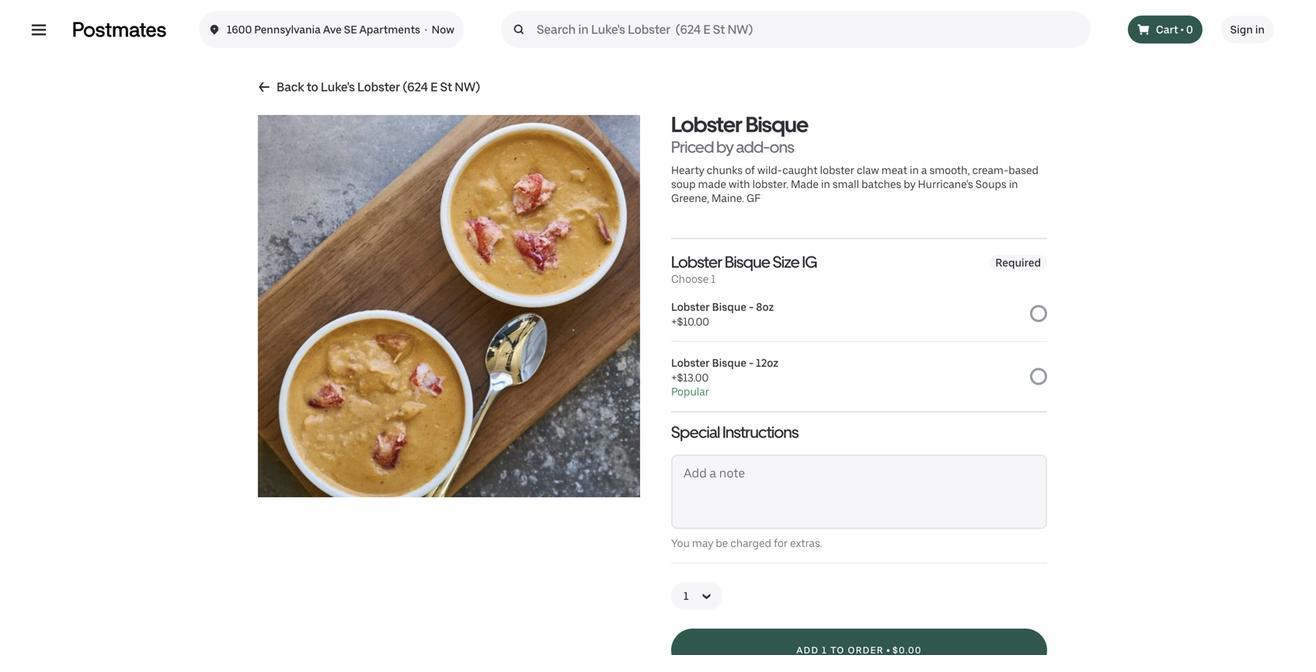 Task type: describe. For each thing, give the bounding box(es) containing it.
$10.00
[[677, 315, 709, 328]]

deliver to image
[[208, 20, 221, 39]]

made
[[698, 178, 727, 191]]

+ for $10.00
[[671, 315, 677, 328]]

in down based
[[1009, 178, 1018, 191]]

cream-
[[973, 164, 1009, 177]]

by inside hearty chunks of wild-caught lobster claw meat in a smooth, cream-based soup made with lobster. made in small batches by hurricane's soups in greene, maine. gf
[[904, 178, 916, 191]]

may
[[692, 537, 713, 550]]

8oz
[[756, 300, 774, 314]]

to
[[307, 80, 318, 94]]

lobster bisque - 8oz + $10.00
[[671, 300, 774, 328]]

lobster left (624
[[357, 80, 400, 94]]

claw
[[857, 164, 879, 177]]

st
[[440, 80, 452, 94]]

luke's
[[321, 80, 355, 94]]

popular
[[671, 385, 709, 398]]

bisque for lobster bisque priced by add-ons
[[746, 112, 808, 137]]

you
[[671, 537, 690, 550]]

choose
[[671, 272, 709, 286]]

ons
[[770, 137, 794, 157]]

pennsylvania
[[254, 23, 321, 36]]

back to luke's lobster  (624 e st nw)
[[277, 80, 480, 94]]

lobster bisque - 12oz + $13.00 popular
[[671, 356, 779, 398]]

you may be charged for extras.
[[671, 537, 822, 550]]

caught
[[783, 164, 818, 177]]

+ for $13.00
[[671, 371, 677, 384]]

special
[[671, 422, 720, 442]]

instructions
[[723, 422, 799, 442]]

1
[[711, 272, 716, 286]]

small
[[833, 178, 859, 191]]

- for 8oz
[[749, 300, 754, 314]]

sign in link
[[1221, 16, 1274, 44]]

lobster
[[820, 164, 855, 177]]

wild-
[[758, 164, 783, 177]]

$13.00
[[677, 371, 709, 384]]

cart • 0
[[1156, 23, 1193, 36]]

sign in
[[1231, 23, 1265, 36]]

greene,
[[671, 192, 709, 205]]

soups
[[976, 178, 1007, 191]]

made
[[791, 178, 819, 191]]

lobster for lobster bisque - 8oz + $10.00
[[671, 300, 710, 314]]

batches
[[862, 178, 902, 191]]

postmates home image
[[71, 20, 168, 39]]

extras.
[[790, 537, 822, 550]]

(624
[[403, 80, 428, 94]]

hurricane's
[[918, 178, 973, 191]]



Task type: locate. For each thing, give the bounding box(es) containing it.
in left a
[[910, 164, 919, 177]]

by
[[717, 137, 734, 157], [904, 178, 916, 191]]

-
[[749, 300, 754, 314], [749, 356, 754, 369]]

ig
[[802, 252, 817, 272]]

1 + from the top
[[671, 315, 677, 328]]

lobster inside lobster bisque priced by add-ons
[[671, 112, 742, 137]]

bisque down 1
[[712, 300, 747, 314]]

lobster inside the lobster bisque - 8oz + $10.00
[[671, 300, 710, 314]]

1600 pennsylvania ave se apartments • now
[[227, 23, 454, 36]]

lobster for lobster bisque size ig choose 1
[[671, 252, 722, 272]]

soup
[[671, 178, 696, 191]]

- inside the lobster bisque - 8oz + $10.00
[[749, 300, 754, 314]]

Search in Luke's Lobster  (624 E St NW) text field
[[537, 20, 1085, 39]]

bisque inside lobster bisque size ig choose 1
[[725, 252, 770, 272]]

bisque up wild-
[[746, 112, 808, 137]]

by down meat
[[904, 178, 916, 191]]

a
[[921, 164, 927, 177]]

charged
[[731, 537, 772, 550]]

in down lobster
[[821, 178, 830, 191]]

bisque for lobster bisque - 8oz + $10.00
[[712, 300, 747, 314]]

bisque left 12oz
[[712, 356, 747, 369]]

lobster up $13.00
[[671, 356, 710, 369]]

e
[[430, 80, 438, 94]]

12oz
[[756, 356, 779, 369]]

bisque inside lobster bisque priced by add-ons
[[746, 112, 808, 137]]

1 horizontal spatial •
[[1181, 23, 1184, 36]]

be
[[716, 537, 728, 550]]

bisque inside the lobster bisque - 8oz + $10.00
[[712, 300, 747, 314]]

cart
[[1156, 23, 1179, 36]]

back
[[277, 80, 304, 94]]

lobster inside lobster bisque size ig choose 1
[[671, 252, 722, 272]]

apartments
[[359, 23, 420, 36]]

+ inside lobster bisque - 12oz + $13.00 popular
[[671, 371, 677, 384]]

• left the now
[[425, 23, 427, 36]]

- left 12oz
[[749, 356, 754, 369]]

maine.
[[712, 192, 744, 205]]

special instructions
[[671, 422, 799, 442]]

with
[[729, 178, 750, 191]]

required
[[996, 256, 1041, 269]]

bisque left size
[[725, 252, 770, 272]]

+
[[671, 315, 677, 328], [671, 371, 677, 384]]

lobster.
[[753, 178, 789, 191]]

lobster
[[357, 80, 400, 94], [671, 112, 742, 137], [671, 252, 722, 272], [671, 300, 710, 314], [671, 356, 710, 369]]

+ inside the lobster bisque - 8oz + $10.00
[[671, 315, 677, 328]]

- left 8oz
[[749, 300, 754, 314]]

•
[[425, 23, 427, 36], [1181, 23, 1184, 36]]

0 vertical spatial -
[[749, 300, 754, 314]]

lobster inside lobster bisque - 12oz + $13.00 popular
[[671, 356, 710, 369]]

in
[[1256, 23, 1265, 36], [910, 164, 919, 177], [821, 178, 830, 191], [1009, 178, 1018, 191]]

back to luke's lobster  (624 e st nw) link
[[258, 78, 480, 96]]

sign
[[1231, 23, 1253, 36]]

chunks
[[707, 164, 743, 177]]

+ up popular
[[671, 371, 677, 384]]

hearty chunks of wild-caught lobster claw meat in a smooth, cream-based soup made with lobster. made in small batches by hurricane's soups in greene, maine. gf
[[671, 164, 1039, 205]]

0 horizontal spatial by
[[717, 137, 734, 157]]

0 vertical spatial by
[[717, 137, 734, 157]]

based
[[1009, 164, 1039, 177]]

- for 12oz
[[749, 356, 754, 369]]

bisque for lobster bisque - 12oz + $13.00 popular
[[712, 356, 747, 369]]

hearty
[[671, 164, 704, 177]]

se
[[344, 23, 357, 36]]

lobster bisque priced by add-ons
[[671, 112, 808, 157]]

size
[[773, 252, 800, 272]]

in right sign
[[1256, 23, 1265, 36]]

1 vertical spatial -
[[749, 356, 754, 369]]

1 - from the top
[[749, 300, 754, 314]]

lobster up the $10.00
[[671, 300, 710, 314]]

by up chunks
[[717, 137, 734, 157]]

by inside lobster bisque priced by add-ons
[[717, 137, 734, 157]]

2 + from the top
[[671, 371, 677, 384]]

for
[[774, 537, 788, 550]]

0
[[1187, 23, 1193, 36]]

add-
[[736, 137, 770, 157]]

+ down choose
[[671, 315, 677, 328]]

1 horizontal spatial by
[[904, 178, 916, 191]]

priced
[[671, 137, 714, 157]]

lobster for lobster bisque - 12oz + $13.00 popular
[[671, 356, 710, 369]]

lobster up choose
[[671, 252, 722, 272]]

1600
[[227, 23, 252, 36]]

1 • from the left
[[425, 23, 427, 36]]

0 vertical spatial +
[[671, 315, 677, 328]]

bisque for lobster bisque size ig choose 1
[[725, 252, 770, 272]]

• left 0
[[1181, 23, 1184, 36]]

lobster up chunks
[[671, 112, 742, 137]]

now
[[432, 23, 454, 36]]

2 • from the left
[[1181, 23, 1184, 36]]

bisque inside lobster bisque - 12oz + $13.00 popular
[[712, 356, 747, 369]]

gf
[[747, 192, 761, 205]]

meat
[[882, 164, 908, 177]]

lobster bisque size ig choose 1
[[671, 252, 817, 286]]

ave
[[323, 23, 342, 36]]

1 vertical spatial +
[[671, 371, 677, 384]]

lobster for lobster bisque priced by add-ons
[[671, 112, 742, 137]]

bisque
[[746, 112, 808, 137], [725, 252, 770, 272], [712, 300, 747, 314], [712, 356, 747, 369]]

1 vertical spatial by
[[904, 178, 916, 191]]

of
[[745, 164, 755, 177]]

Add a note text field
[[673, 456, 1046, 528]]

2 - from the top
[[749, 356, 754, 369]]

main navigation menu image
[[31, 22, 47, 37]]

- inside lobster bisque - 12oz + $13.00 popular
[[749, 356, 754, 369]]

nw)
[[455, 80, 480, 94]]

smooth,
[[930, 164, 970, 177]]

0 horizontal spatial •
[[425, 23, 427, 36]]



Task type: vqa. For each thing, say whether or not it's contained in the screenshot.
+ associated with $13.00
yes



